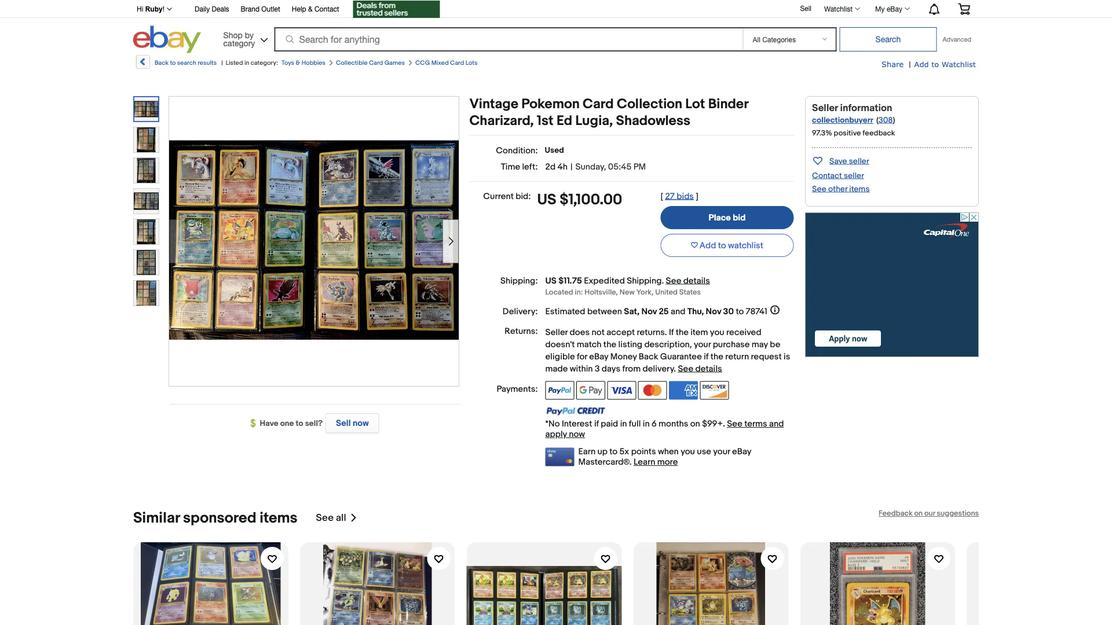 Task type: locate. For each thing, give the bounding box(es) containing it.
1 vertical spatial and
[[770, 419, 784, 430]]

0 horizontal spatial the
[[604, 340, 617, 350]]

1 vertical spatial &
[[296, 59, 300, 67]]

sell inside account navigation
[[801, 4, 812, 12]]

card left lots
[[450, 59, 464, 67]]

0 horizontal spatial add
[[700, 241, 717, 251]]

0 vertical spatial contact
[[315, 5, 339, 13]]

add right the share
[[915, 59, 929, 68]]

visa image
[[608, 382, 637, 400]]

the down accept
[[604, 340, 617, 350]]

0 horizontal spatial sell
[[336, 418, 351, 429]]

made
[[546, 364, 568, 374]]

now up earn
[[569, 430, 585, 440]]

1 vertical spatial your
[[714, 447, 731, 458]]

see
[[813, 184, 827, 194], [666, 276, 682, 286], [678, 364, 694, 374], [727, 419, 743, 430], [316, 513, 334, 525]]

you inside the earn up to 5x points when you use your ebay mastercard®.
[[681, 447, 695, 458]]

collection
[[617, 96, 683, 113]]

seller inside contact seller see other items
[[844, 171, 865, 181]]

you right item
[[710, 327, 725, 338]]

details up states
[[684, 276, 710, 286]]

description,
[[645, 340, 692, 350]]

seller up collectionbuyerr
[[813, 102, 838, 114]]

picture 5 of 7 image
[[134, 220, 159, 245]]

share | add to watchlist
[[882, 59, 977, 70]]

2 horizontal spatial card
[[583, 96, 614, 113]]

sat,
[[624, 307, 640, 317]]

apply
[[546, 430, 567, 440]]

seller up doesn't
[[546, 327, 568, 338]]

0 vertical spatial and
[[671, 307, 686, 317]]

0 vertical spatial the
[[676, 327, 689, 338]]

0 vertical spatial ebay
[[887, 5, 903, 13]]

to left search
[[170, 59, 176, 67]]

items inside contact seller see other items
[[850, 184, 870, 194]]

2 vertical spatial the
[[711, 352, 724, 362]]

and right 25
[[671, 307, 686, 317]]

0 vertical spatial seller
[[813, 102, 838, 114]]

ebay up 3 at the bottom right
[[590, 352, 609, 362]]

delivery:
[[503, 307, 538, 317]]

1 horizontal spatial nov
[[706, 307, 722, 317]]

5x
[[620, 447, 630, 458]]

watchlist right sell link
[[825, 5, 853, 13]]

. up "united"
[[662, 276, 664, 286]]

2 horizontal spatial in
[[643, 419, 650, 430]]

items left see all text box
[[260, 510, 298, 528]]

2d
[[546, 162, 556, 172]]

0 horizontal spatial you
[[681, 447, 695, 458]]

picture 4 of 7 image
[[134, 189, 159, 214]]

listed
[[226, 59, 243, 67]]

watchlist inside share | add to watchlist
[[942, 59, 977, 68]]

games
[[385, 59, 405, 67]]

1 horizontal spatial seller
[[813, 102, 838, 114]]

pokemon
[[522, 96, 580, 113]]

1 vertical spatial if
[[595, 419, 599, 430]]

estimated
[[546, 307, 586, 317]]

on inside us $1,100.00 'main content'
[[691, 419, 701, 430]]

and inside see terms and apply now
[[770, 419, 784, 430]]

(
[[877, 115, 879, 125]]

)
[[893, 115, 896, 125]]

us up located
[[546, 276, 557, 286]]

1 horizontal spatial if
[[704, 352, 709, 362]]

1 nov from the left
[[642, 307, 657, 317]]

0 horizontal spatial on
[[691, 419, 701, 430]]

seller inside button
[[849, 156, 870, 166]]

1 vertical spatial back
[[639, 352, 659, 362]]

1 vertical spatial on
[[915, 510, 923, 519]]

your right use
[[714, 447, 731, 458]]

card left games on the top left of the page
[[369, 59, 383, 67]]

27
[[666, 191, 675, 202]]

see inside contact seller see other items
[[813, 184, 827, 194]]

received
[[727, 327, 762, 338]]

card inside vintage pokemon card collection lot binder charizard, 1st ed lugia, shadowless
[[583, 96, 614, 113]]

0 horizontal spatial nov
[[642, 307, 657, 317]]

learn more link
[[634, 458, 678, 468]]

daily deals
[[195, 5, 229, 13]]

to inside share | add to watchlist
[[932, 59, 940, 68]]

your down item
[[694, 340, 711, 350]]

0 vertical spatial details
[[684, 276, 710, 286]]

1 vertical spatial ebay
[[590, 352, 609, 362]]

nov left "30"
[[706, 307, 722, 317]]

on left $99+.
[[691, 419, 701, 430]]

us for us $1,100.00
[[538, 191, 557, 209]]

see details link up states
[[666, 276, 710, 286]]

master card image
[[638, 382, 667, 400]]

0 horizontal spatial items
[[260, 510, 298, 528]]

1 horizontal spatial |
[[571, 162, 573, 172]]

place bid button
[[661, 206, 794, 230]]

seller right the save
[[849, 156, 870, 166]]

card for ccg mixed card lots
[[450, 59, 464, 67]]

0 horizontal spatial contact
[[315, 5, 339, 13]]

thu,
[[688, 307, 704, 317]]

0 horizontal spatial &
[[296, 59, 300, 67]]

0 vertical spatial us
[[538, 191, 557, 209]]

terms
[[745, 419, 768, 430]]

. down guarantee
[[674, 364, 676, 374]]

contact seller see other items
[[813, 171, 870, 194]]

to left watchlist
[[719, 241, 727, 251]]

0 vertical spatial see details link
[[666, 276, 710, 286]]

| inside us $1,100.00 'main content'
[[571, 162, 573, 172]]

& inside account navigation
[[308, 5, 313, 13]]

see left other
[[813, 184, 827, 194]]

brand outlet
[[241, 5, 280, 13]]

0 horizontal spatial and
[[671, 307, 686, 317]]

0 horizontal spatial .
[[662, 276, 664, 286]]

see inside see terms and apply now
[[727, 419, 743, 430]]

see left terms
[[727, 419, 743, 430]]

if up . see details
[[704, 352, 709, 362]]

us right bid:
[[538, 191, 557, 209]]

| left listed
[[222, 59, 223, 67]]

is
[[784, 352, 791, 362]]

information
[[841, 102, 893, 114]]

0 horizontal spatial if
[[595, 419, 599, 430]]

1 vertical spatial .
[[674, 364, 676, 374]]

0 vertical spatial watchlist
[[825, 5, 853, 13]]

to down advanced "link" at the top right of page
[[932, 59, 940, 68]]

0 vertical spatial sell
[[801, 4, 812, 12]]

ebay down terms
[[733, 447, 752, 458]]

card right ed
[[583, 96, 614, 113]]

to left 5x
[[610, 447, 618, 458]]

sell?
[[305, 419, 323, 429]]

0 horizontal spatial |
[[222, 59, 223, 67]]

american express image
[[669, 382, 698, 400]]

on left our
[[915, 510, 923, 519]]

see all
[[316, 513, 346, 525]]

us $11.75
[[546, 276, 582, 286]]

back inside us $1,100.00 'main content'
[[639, 352, 659, 362]]

watchlist link
[[818, 2, 866, 16]]

1 vertical spatial details
[[696, 364, 722, 374]]

0 vertical spatial items
[[850, 184, 870, 194]]

brand
[[241, 5, 260, 13]]

your shopping cart image
[[958, 3, 971, 15]]

0 horizontal spatial back
[[155, 59, 169, 67]]

!
[[163, 5, 165, 13]]

collectionbuyerr
[[813, 116, 874, 125]]

0 vertical spatial if
[[704, 352, 709, 362]]

1 horizontal spatial contact
[[813, 171, 843, 181]]

watchlist down advanced
[[942, 59, 977, 68]]

$11.75
[[559, 276, 582, 286]]

place
[[709, 213, 731, 223]]

| right 4h
[[571, 162, 573, 172]]

contact right help
[[315, 5, 339, 13]]

guarantee
[[661, 352, 702, 362]]

picture 1 of 7 image
[[134, 97, 158, 121]]

have
[[260, 419, 279, 429]]

ebay right my on the right top
[[887, 5, 903, 13]]

does
[[570, 327, 590, 338]]

you left use
[[681, 447, 695, 458]]

0 horizontal spatial now
[[353, 418, 369, 429]]

1 vertical spatial sell
[[336, 418, 351, 429]]

| inside share | add to watchlist
[[910, 60, 911, 70]]

contact up other
[[813, 171, 843, 181]]

back to search results
[[155, 59, 217, 67]]

0 vertical spatial your
[[694, 340, 711, 350]]

0 vertical spatial &
[[308, 5, 313, 13]]

us $1,100.00 main content
[[470, 96, 795, 468]]

save seller button
[[813, 154, 870, 167]]

condition:
[[496, 146, 538, 156]]

bid:
[[516, 191, 531, 202]]

*no interest if paid in full in 6 months on $99+.
[[546, 419, 727, 430]]

0 vertical spatial you
[[710, 327, 725, 338]]

help & contact link
[[292, 3, 339, 16]]

0 vertical spatial add
[[915, 59, 929, 68]]

in left 6
[[643, 419, 650, 430]]

None submit
[[840, 27, 937, 52]]

if left paid
[[595, 419, 599, 430]]

1 horizontal spatial now
[[569, 430, 585, 440]]

0 vertical spatial .
[[662, 276, 664, 286]]

0 vertical spatial on
[[691, 419, 701, 430]]

sell right sell?
[[336, 418, 351, 429]]

in left the full
[[620, 419, 627, 430]]

search
[[177, 59, 196, 67]]

see details link for .
[[666, 276, 710, 286]]

2 nov from the left
[[706, 307, 722, 317]]

more
[[658, 458, 678, 468]]

& right toys
[[296, 59, 300, 67]]

none submit inside shop by category 'banner'
[[840, 27, 937, 52]]

back up delivery
[[639, 352, 659, 362]]

see left all
[[316, 513, 334, 525]]

watchlist inside account navigation
[[825, 5, 853, 13]]

your inside the earn up to 5x points when you use your ebay mastercard®.
[[714, 447, 731, 458]]

2 horizontal spatial the
[[711, 352, 724, 362]]

seller inside seller information collectionbuyerr ( 308 ) 97.3% positive feedback
[[813, 102, 838, 114]]

ebay
[[887, 5, 903, 13], [590, 352, 609, 362], [733, 447, 752, 458]]

and right terms
[[770, 419, 784, 430]]

1 horizontal spatial card
[[450, 59, 464, 67]]

now
[[353, 418, 369, 429], [569, 430, 585, 440]]

add down place
[[700, 241, 717, 251]]

the down purchase
[[711, 352, 724, 362]]

| right share 'button'
[[910, 60, 911, 70]]

items right other
[[850, 184, 870, 194]]

1 horizontal spatial your
[[714, 447, 731, 458]]

2 horizontal spatial ebay
[[887, 5, 903, 13]]

seller down "save seller"
[[844, 171, 865, 181]]

25
[[659, 307, 669, 317]]

bid
[[733, 213, 746, 223]]

see details link
[[666, 276, 710, 286], [678, 364, 722, 374]]

sell left watchlist link
[[801, 4, 812, 12]]

shop by category button
[[218, 26, 270, 51]]

1 horizontal spatial watchlist
[[942, 59, 977, 68]]

us for us $11.75
[[546, 276, 557, 286]]

97.3%
[[813, 129, 833, 138]]

1 horizontal spatial add
[[915, 59, 929, 68]]

learn more
[[634, 458, 678, 468]]

1 vertical spatial the
[[604, 340, 617, 350]]

0 vertical spatial seller
[[849, 156, 870, 166]]

details up the discover image
[[696, 364, 722, 374]]

your inside seller does not accept returns. if the item you received doesn't match the listing description, your purchase may be eligible for
[[694, 340, 711, 350]]

sponsored
[[183, 510, 257, 528]]

in right listed
[[245, 59, 249, 67]]

now right sell?
[[353, 418, 369, 429]]

money
[[611, 352, 637, 362]]

1 horizontal spatial items
[[850, 184, 870, 194]]

05:45
[[608, 162, 632, 172]]

daily deals link
[[195, 3, 229, 16]]

add inside 'button'
[[700, 241, 717, 251]]

1 horizontal spatial back
[[639, 352, 659, 362]]

my ebay link
[[869, 2, 916, 16]]

nov left 25
[[642, 307, 657, 317]]

1 horizontal spatial &
[[308, 5, 313, 13]]

1 vertical spatial us
[[546, 276, 557, 286]]

1 vertical spatial seller
[[546, 327, 568, 338]]

share
[[882, 59, 904, 68]]

1 vertical spatial contact
[[813, 171, 843, 181]]

0 horizontal spatial your
[[694, 340, 711, 350]]

see details link down guarantee
[[678, 364, 722, 374]]

1 horizontal spatial the
[[676, 327, 689, 338]]

1 horizontal spatial you
[[710, 327, 725, 338]]

sunday,
[[576, 162, 606, 172]]

1 horizontal spatial and
[[770, 419, 784, 430]]

0 vertical spatial back
[[155, 59, 169, 67]]

in:
[[575, 288, 583, 297]]

1 vertical spatial see details link
[[678, 364, 722, 374]]

1 vertical spatial now
[[569, 430, 585, 440]]

back left search
[[155, 59, 169, 67]]

if
[[669, 327, 674, 338]]

308
[[879, 115, 893, 125]]

2 vertical spatial ebay
[[733, 447, 752, 458]]

4h
[[558, 162, 568, 172]]

2 horizontal spatial |
[[910, 60, 911, 70]]

1 vertical spatial watchlist
[[942, 59, 977, 68]]

dollar sign image
[[251, 419, 260, 429]]

1st
[[537, 113, 554, 129]]

seller inside seller does not accept returns. if the item you received doesn't match the listing description, your purchase may be eligible for
[[546, 327, 568, 338]]

1 vertical spatial seller
[[844, 171, 865, 181]]

0 horizontal spatial seller
[[546, 327, 568, 338]]

days
[[602, 364, 621, 374]]

seller for contact
[[844, 171, 865, 181]]

now inside see terms and apply now
[[569, 430, 585, 440]]

daily
[[195, 5, 210, 13]]

estimated between sat, nov 25 and thu, nov 30 to 78741
[[546, 307, 768, 317]]

1 horizontal spatial sell
[[801, 4, 812, 12]]

the
[[676, 327, 689, 338], [604, 340, 617, 350], [711, 352, 724, 362]]

1 vertical spatial add
[[700, 241, 717, 251]]

the right if at the right bottom
[[676, 327, 689, 338]]

add inside share | add to watchlist
[[915, 59, 929, 68]]

1 horizontal spatial ebay
[[733, 447, 752, 458]]

1 vertical spatial you
[[681, 447, 695, 458]]

us
[[538, 191, 557, 209], [546, 276, 557, 286]]

0 horizontal spatial watchlist
[[825, 5, 853, 13]]

earn
[[579, 447, 596, 458]]

& right help
[[308, 5, 313, 13]]

advanced
[[943, 36, 972, 43]]



Task type: vqa. For each thing, say whether or not it's contained in the screenshot.
"issue" at the left top of the page
no



Task type: describe. For each thing, give the bounding box(es) containing it.
seller for does
[[546, 327, 568, 338]]

save seller
[[830, 156, 870, 166]]

one
[[280, 419, 294, 429]]

see up "united"
[[666, 276, 682, 286]]

hobbies
[[302, 59, 326, 67]]

| listed in category:
[[222, 59, 278, 67]]

points
[[631, 447, 656, 458]]

vintage pokemon card collection lot binder charizard, 1st ed lugia, shadowless
[[470, 96, 749, 129]]

card for vintage pokemon card collection lot binder charizard, 1st ed lugia, shadowless
[[583, 96, 614, 113]]

ebay inside the earn up to 5x points when you use your ebay mastercard®.
[[733, 447, 752, 458]]

located in: holtsville, new york, united states
[[546, 288, 701, 297]]

holtsville,
[[585, 288, 618, 297]]

ccg
[[415, 59, 430, 67]]

paid
[[601, 419, 619, 430]]

see other items link
[[813, 184, 870, 194]]

picture 7 of 7 image
[[134, 281, 159, 306]]

vintage
[[470, 96, 519, 113]]

2d 4h | sunday, 05:45 pm
[[546, 162, 646, 172]]

to inside 'button'
[[719, 241, 727, 251]]

seller for information
[[813, 102, 838, 114]]

return
[[726, 352, 749, 362]]

if the return request is made within 3 days from delivery
[[546, 352, 791, 374]]

hi
[[137, 5, 143, 13]]

lots
[[466, 59, 478, 67]]

shadowless
[[616, 113, 691, 129]]

*no
[[546, 419, 560, 430]]

used
[[545, 145, 564, 155]]

doesn't
[[546, 340, 575, 350]]

get the coupon image
[[353, 1, 440, 18]]

left:
[[522, 162, 538, 172]]

you inside seller does not accept returns. if the item you received doesn't match the listing description, your purchase may be eligible for
[[710, 327, 725, 338]]

to right the one
[[296, 419, 303, 429]]

feedback
[[863, 129, 896, 138]]

See all text field
[[316, 513, 346, 525]]

collectible card games
[[336, 59, 405, 67]]

1 horizontal spatial on
[[915, 510, 923, 519]]

ebay inside account navigation
[[887, 5, 903, 13]]

& for toys
[[296, 59, 300, 67]]

1 horizontal spatial in
[[620, 419, 627, 430]]

payments:
[[497, 385, 538, 395]]

google pay image
[[577, 382, 606, 400]]

seller for save
[[849, 156, 870, 166]]

308 link
[[879, 115, 893, 125]]

york,
[[637, 288, 654, 297]]

learn
[[634, 458, 656, 468]]

& for help
[[308, 5, 313, 13]]

outlet
[[262, 5, 280, 13]]

back to search results link
[[135, 55, 217, 73]]

time left:
[[501, 162, 538, 172]]

to right "30"
[[736, 307, 744, 317]]

Search for anything text field
[[276, 28, 741, 50]]

78741
[[746, 307, 768, 317]]

advertisement region
[[806, 213, 979, 358]]

27 bids link
[[666, 191, 694, 202]]

0 horizontal spatial ebay
[[590, 352, 609, 362]]

contact seller link
[[813, 171, 865, 181]]

ccg mixed card lots
[[415, 59, 478, 67]]

feedback on our suggestions link
[[879, 510, 979, 519]]

account navigation
[[130, 0, 979, 19]]

vintage pokemon card collection lot binder charizard, 1st ed lugia, shadowless - picture 1 of 7 image
[[169, 140, 459, 340]]

sell for sell
[[801, 4, 812, 12]]

toys
[[282, 59, 294, 67]]

deals
[[212, 5, 229, 13]]

contact inside account navigation
[[315, 5, 339, 13]]

1 horizontal spatial .
[[674, 364, 676, 374]]

paypal credit image
[[546, 407, 606, 416]]

ebay mastercard image
[[546, 448, 575, 467]]

purchase
[[713, 340, 750, 350]]

months
[[659, 419, 689, 430]]

when
[[658, 447, 679, 458]]

add to watchlist link
[[915, 59, 977, 70]]

help & contact
[[292, 5, 339, 13]]

sell for sell now
[[336, 418, 351, 429]]

match
[[577, 340, 602, 350]]

mixed
[[432, 59, 449, 67]]

picture 6 of 7 image
[[134, 250, 159, 275]]

the inside if the return request is made within 3 days from delivery
[[711, 352, 724, 362]]

have one to sell?
[[260, 419, 323, 429]]

0 horizontal spatial card
[[369, 59, 383, 67]]

shop
[[223, 30, 243, 40]]

positive
[[834, 129, 861, 138]]

if inside if the return request is made within 3 days from delivery
[[704, 352, 709, 362]]

my ebay
[[876, 5, 903, 13]]

to inside the earn up to 5x points when you use your ebay mastercard®.
[[610, 447, 618, 458]]

shipping
[[627, 276, 662, 286]]

brand outlet link
[[241, 3, 280, 16]]

toys & hobbies
[[282, 59, 326, 67]]

listing
[[619, 340, 643, 350]]

item
[[691, 327, 708, 338]]

contact inside contact seller see other items
[[813, 171, 843, 181]]

my
[[876, 5, 885, 13]]

our
[[925, 510, 936, 519]]

states
[[680, 288, 701, 297]]

accept
[[607, 327, 635, 338]]

0 horizontal spatial in
[[245, 59, 249, 67]]

pm
[[634, 162, 646, 172]]

interest
[[562, 419, 593, 430]]

picture 3 of 7 image
[[134, 158, 159, 183]]

may
[[752, 340, 768, 350]]

feedback
[[879, 510, 913, 519]]

picture 2 of 7 image
[[134, 128, 159, 152]]

0 vertical spatial now
[[353, 418, 369, 429]]

full
[[629, 419, 641, 430]]

30
[[724, 307, 734, 317]]

discover image
[[700, 382, 729, 400]]

delivery
[[643, 364, 674, 374]]

see down guarantee
[[678, 364, 694, 374]]

shop by category banner
[[130, 0, 979, 56]]

. see details
[[674, 364, 722, 374]]

be
[[770, 340, 781, 350]]

paypal image
[[546, 382, 575, 400]]

feedback on our suggestions
[[879, 510, 979, 519]]

united
[[656, 288, 678, 297]]

expedited shipping . see details
[[584, 276, 710, 286]]

1 vertical spatial items
[[260, 510, 298, 528]]

similar
[[133, 510, 180, 528]]

sell now
[[336, 418, 369, 429]]

see details link for details
[[678, 364, 722, 374]]

current
[[484, 191, 514, 202]]



